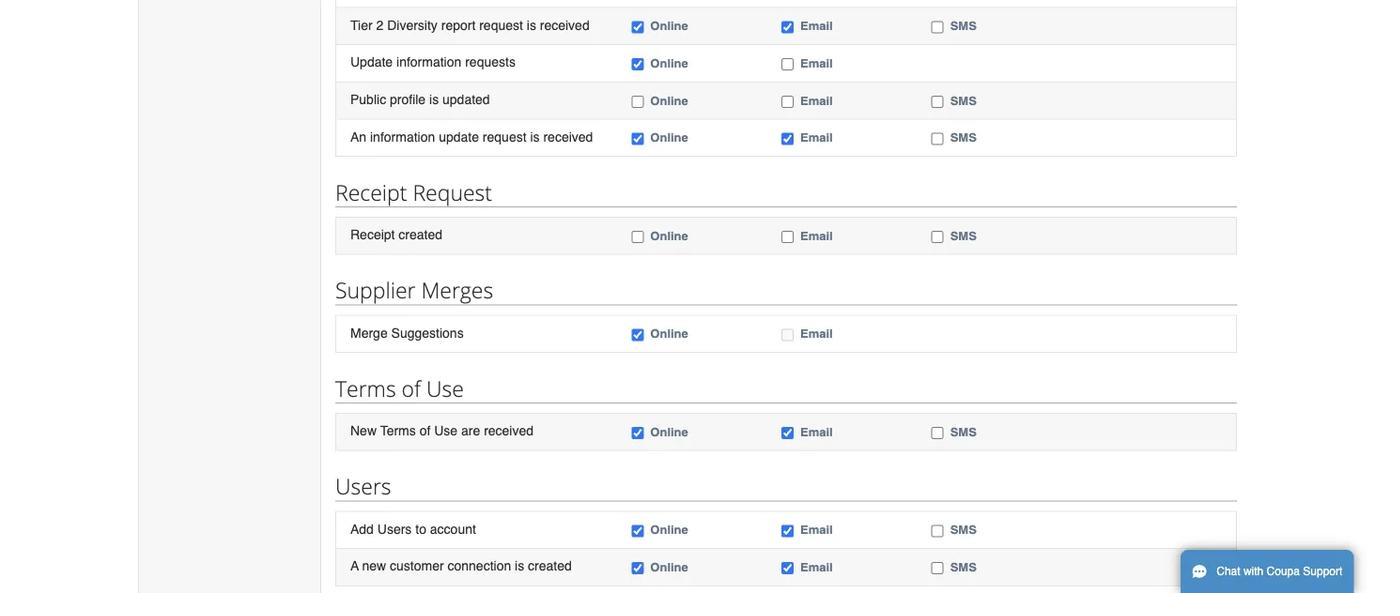 Task type: describe. For each thing, give the bounding box(es) containing it.
tier
[[350, 18, 372, 33]]

a new customer connection is created
[[350, 559, 572, 574]]

supplier
[[335, 276, 416, 305]]

online for a new customer connection is created
[[650, 560, 688, 575]]

online for new terms of use are received
[[650, 425, 688, 439]]

new terms of use are received
[[350, 424, 534, 439]]

email for merge suggestions
[[800, 327, 833, 341]]

online for receipt created
[[650, 229, 688, 243]]

1 vertical spatial terms
[[380, 424, 416, 439]]

2
[[376, 18, 383, 33]]

public profile is updated
[[350, 92, 490, 107]]

add
[[350, 522, 374, 537]]

online for public profile is updated
[[650, 93, 688, 107]]

account
[[430, 522, 476, 537]]

a
[[350, 559, 359, 574]]

are
[[461, 424, 480, 439]]

update
[[439, 129, 479, 144]]

new
[[362, 559, 386, 574]]

1 vertical spatial of
[[420, 424, 430, 439]]

update information requests
[[350, 55, 516, 70]]

merge
[[350, 325, 388, 340]]

sms for receipt created
[[950, 229, 977, 243]]

online for an information update request is received
[[650, 130, 688, 145]]

receipt request
[[335, 177, 492, 207]]

0 horizontal spatial created
[[399, 227, 442, 242]]

update
[[350, 55, 393, 70]]

coupa
[[1267, 565, 1300, 579]]

report
[[441, 18, 476, 33]]

tier 2 diversity report request is received
[[350, 18, 590, 33]]

email for receipt created
[[800, 229, 833, 243]]

online for tier 2 diversity report request is received
[[650, 19, 688, 33]]

sms for tier 2 diversity report request is received
[[950, 19, 977, 33]]

is right profile at left
[[429, 92, 439, 107]]

0 vertical spatial request
[[479, 18, 523, 33]]

suggestions
[[391, 325, 464, 340]]

1 vertical spatial request
[[483, 129, 527, 144]]

an
[[350, 129, 366, 144]]

supplier merges
[[335, 276, 493, 305]]

0 vertical spatial terms
[[335, 374, 396, 403]]

1 horizontal spatial created
[[528, 559, 572, 574]]

merge suggestions
[[350, 325, 464, 340]]

0 vertical spatial of
[[402, 374, 421, 403]]

customer
[[390, 559, 444, 574]]

sms for public profile is updated
[[950, 93, 977, 107]]

new
[[350, 424, 377, 439]]

receipt for receipt request
[[335, 177, 407, 207]]

sms for an information update request is received
[[950, 130, 977, 145]]

merges
[[421, 276, 493, 305]]

request
[[413, 177, 492, 207]]



Task type: vqa. For each thing, say whether or not it's contained in the screenshot.
bottommost the number
no



Task type: locate. For each thing, give the bounding box(es) containing it.
created right the connection
[[528, 559, 572, 574]]

request right update
[[483, 129, 527, 144]]

receipt
[[335, 177, 407, 207], [350, 227, 395, 242]]

request up requests
[[479, 18, 523, 33]]

2 sms from the top
[[950, 93, 977, 107]]

1 online from the top
[[650, 19, 688, 33]]

0 vertical spatial use
[[426, 374, 464, 403]]

7 email from the top
[[800, 425, 833, 439]]

2 vertical spatial received
[[484, 424, 534, 439]]

email for public profile is updated
[[800, 93, 833, 107]]

1 sms from the top
[[950, 19, 977, 33]]

email for add users to account
[[800, 523, 833, 537]]

sms for new terms of use are received
[[950, 425, 977, 439]]

9 online from the top
[[650, 560, 688, 575]]

3 email from the top
[[800, 93, 833, 107]]

receipt for receipt created
[[350, 227, 395, 242]]

None checkbox
[[631, 21, 644, 33], [781, 21, 794, 33], [631, 58, 644, 71], [781, 58, 794, 71], [631, 133, 644, 145], [931, 133, 944, 145], [631, 231, 644, 243], [781, 231, 794, 243], [931, 231, 944, 243], [781, 329, 794, 341], [631, 563, 644, 575], [781, 563, 794, 575], [931, 563, 944, 575], [631, 21, 644, 33], [781, 21, 794, 33], [631, 58, 644, 71], [781, 58, 794, 71], [631, 133, 644, 145], [931, 133, 944, 145], [631, 231, 644, 243], [781, 231, 794, 243], [931, 231, 944, 243], [781, 329, 794, 341], [631, 563, 644, 575], [781, 563, 794, 575], [931, 563, 944, 575]]

7 sms from the top
[[950, 560, 977, 575]]

online
[[650, 19, 688, 33], [650, 56, 688, 70], [650, 93, 688, 107], [650, 130, 688, 145], [650, 229, 688, 243], [650, 327, 688, 341], [650, 425, 688, 439], [650, 523, 688, 537], [650, 560, 688, 575]]

profile
[[390, 92, 426, 107]]

users up 'add'
[[335, 472, 391, 501]]

of
[[402, 374, 421, 403], [420, 424, 430, 439]]

received for new terms of use are received
[[484, 424, 534, 439]]

2 online from the top
[[650, 56, 688, 70]]

email
[[800, 19, 833, 33], [800, 56, 833, 70], [800, 93, 833, 107], [800, 130, 833, 145], [800, 229, 833, 243], [800, 327, 833, 341], [800, 425, 833, 439], [800, 523, 833, 537], [800, 560, 833, 575]]

received for an information update request is received
[[543, 129, 593, 144]]

information
[[396, 55, 461, 70], [370, 129, 435, 144]]

information for update
[[396, 55, 461, 70]]

4 online from the top
[[650, 130, 688, 145]]

7 online from the top
[[650, 425, 688, 439]]

0 vertical spatial users
[[335, 472, 391, 501]]

1 vertical spatial received
[[543, 129, 593, 144]]

of left are
[[420, 424, 430, 439]]

1 email from the top
[[800, 19, 833, 33]]

online for merge suggestions
[[650, 327, 688, 341]]

created
[[399, 227, 442, 242], [528, 559, 572, 574]]

is right report
[[527, 18, 536, 33]]

users left the to
[[377, 522, 412, 537]]

1 vertical spatial created
[[528, 559, 572, 574]]

4 email from the top
[[800, 130, 833, 145]]

public
[[350, 92, 386, 107]]

1 vertical spatial users
[[377, 522, 412, 537]]

connection
[[448, 559, 511, 574]]

8 email from the top
[[800, 523, 833, 537]]

sms for a new customer connection is created
[[950, 560, 977, 575]]

terms
[[335, 374, 396, 403], [380, 424, 416, 439]]

information for an
[[370, 129, 435, 144]]

email for tier 2 diversity report request is received
[[800, 19, 833, 33]]

add users to account
[[350, 522, 476, 537]]

terms up new
[[335, 374, 396, 403]]

6 online from the top
[[650, 327, 688, 341]]

5 email from the top
[[800, 229, 833, 243]]

1 vertical spatial receipt
[[350, 227, 395, 242]]

is right the connection
[[515, 559, 524, 574]]

use
[[426, 374, 464, 403], [434, 424, 458, 439]]

2 email from the top
[[800, 56, 833, 70]]

chat with coupa support button
[[1181, 550, 1354, 594]]

sms for add users to account
[[950, 523, 977, 537]]

with
[[1243, 565, 1264, 579]]

requests
[[465, 55, 516, 70]]

online for add users to account
[[650, 523, 688, 537]]

information down profile at left
[[370, 129, 435, 144]]

use up the new terms of use are received
[[426, 374, 464, 403]]

use left are
[[434, 424, 458, 439]]

to
[[415, 522, 426, 537]]

chat
[[1217, 565, 1240, 579]]

diversity
[[387, 18, 438, 33]]

updated
[[442, 92, 490, 107]]

None checkbox
[[931, 21, 944, 33], [631, 96, 644, 108], [781, 96, 794, 108], [931, 96, 944, 108], [781, 133, 794, 145], [631, 329, 644, 341], [631, 427, 644, 440], [781, 427, 794, 440], [931, 427, 944, 440], [631, 526, 644, 538], [781, 526, 794, 538], [931, 526, 944, 538], [931, 21, 944, 33], [631, 96, 644, 108], [781, 96, 794, 108], [931, 96, 944, 108], [781, 133, 794, 145], [631, 329, 644, 341], [631, 427, 644, 440], [781, 427, 794, 440], [931, 427, 944, 440], [631, 526, 644, 538], [781, 526, 794, 538], [931, 526, 944, 538]]

email for update information requests
[[800, 56, 833, 70]]

4 sms from the top
[[950, 229, 977, 243]]

users
[[335, 472, 391, 501], [377, 522, 412, 537]]

0 vertical spatial information
[[396, 55, 461, 70]]

6 email from the top
[[800, 327, 833, 341]]

9 email from the top
[[800, 560, 833, 575]]

email for a new customer connection is created
[[800, 560, 833, 575]]

receipt created
[[350, 227, 442, 242]]

request
[[479, 18, 523, 33], [483, 129, 527, 144]]

terms of use
[[335, 374, 464, 403]]

is right update
[[530, 129, 540, 144]]

of up the new terms of use are received
[[402, 374, 421, 403]]

created down receipt request
[[399, 227, 442, 242]]

receipt up receipt created
[[335, 177, 407, 207]]

8 online from the top
[[650, 523, 688, 537]]

terms right new
[[380, 424, 416, 439]]

3 online from the top
[[650, 93, 688, 107]]

is
[[527, 18, 536, 33], [429, 92, 439, 107], [530, 129, 540, 144], [515, 559, 524, 574]]

received
[[540, 18, 590, 33], [543, 129, 593, 144], [484, 424, 534, 439]]

sms
[[950, 19, 977, 33], [950, 93, 977, 107], [950, 130, 977, 145], [950, 229, 977, 243], [950, 425, 977, 439], [950, 523, 977, 537], [950, 560, 977, 575]]

3 sms from the top
[[950, 130, 977, 145]]

chat with coupa support
[[1217, 565, 1342, 579]]

1 vertical spatial use
[[434, 424, 458, 439]]

0 vertical spatial created
[[399, 227, 442, 242]]

0 vertical spatial received
[[540, 18, 590, 33]]

online for update information requests
[[650, 56, 688, 70]]

support
[[1303, 565, 1342, 579]]

5 online from the top
[[650, 229, 688, 243]]

1 vertical spatial information
[[370, 129, 435, 144]]

5 sms from the top
[[950, 425, 977, 439]]

6 sms from the top
[[950, 523, 977, 537]]

0 vertical spatial receipt
[[335, 177, 407, 207]]

email for an information update request is received
[[800, 130, 833, 145]]

email for new terms of use are received
[[800, 425, 833, 439]]

an information update request is received
[[350, 129, 593, 144]]

receipt up supplier
[[350, 227, 395, 242]]

information up public profile is updated
[[396, 55, 461, 70]]



